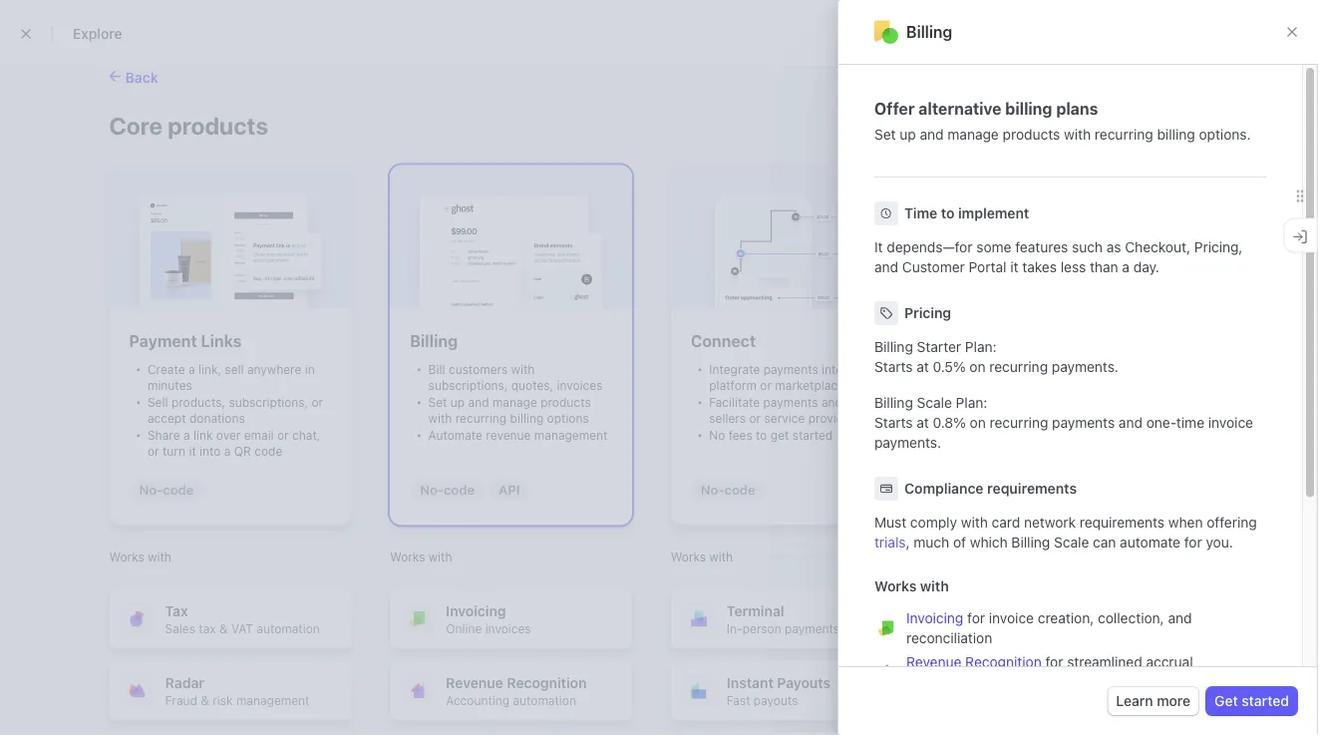 Task type: locate. For each thing, give the bounding box(es) containing it.
subscriptions,
[[429, 379, 508, 393], [229, 396, 308, 410]]

starts for starter
[[875, 359, 913, 375]]

much
[[914, 534, 950, 551]]

plan: inside billing scale plan: starts at 0.8% on recurring payments and one-time invoice payments.
[[956, 395, 988, 411]]

when
[[1169, 514, 1204, 531]]

accounting
[[907, 674, 978, 690]]

started right get
[[1242, 693, 1290, 709]]

recognition inside revenue recognition accounting automation
[[507, 674, 587, 691]]

payments inside platform payments "button"
[[1059, 694, 1114, 708]]

1 vertical spatial plan:
[[956, 395, 988, 411]]

tax sales tax & vat automation
[[165, 603, 320, 636]]

plan: inside billing starter plan: starts at 0.5% on recurring payments.
[[966, 339, 997, 355]]

1 vertical spatial for
[[968, 610, 986, 626]]

service up streamlined
[[1090, 622, 1130, 636]]

you.
[[1207, 534, 1234, 551]]

payouts
[[778, 674, 831, 691]]

1 horizontal spatial recognition
[[966, 654, 1042, 670]]

plan: up 0.5%
[[966, 339, 997, 355]]

to left get
[[756, 428, 768, 442]]

learn
[[1117, 693, 1154, 709]]

0 horizontal spatial revenue
[[446, 674, 504, 691]]

management down options at the left of the page
[[535, 428, 608, 442]]

0 horizontal spatial requirements
[[988, 480, 1077, 497]]

1 horizontal spatial invoicing
[[907, 610, 964, 626]]

revenue for revenue recognition accounting automation
[[446, 674, 504, 691]]

it left takes
[[1011, 259, 1019, 275]]

0 vertical spatial at
[[917, 359, 930, 375]]

1 vertical spatial subscriptions,
[[229, 396, 308, 410]]

& inside tax sales tax & vat automation
[[219, 622, 228, 636]]

1 horizontal spatial no-
[[420, 482, 444, 497]]

and left one-
[[1119, 415, 1143, 431]]

invoices right online
[[485, 622, 531, 636]]

0 horizontal spatial it
[[189, 444, 196, 458]]

no-code down no
[[701, 482, 756, 497]]

revenue inside revenue recognition accounting automation
[[446, 674, 504, 691]]

0 vertical spatial to
[[941, 205, 955, 221]]

than
[[1090, 259, 1119, 275]]

products,
[[171, 396, 225, 410]]

a left link,
[[188, 363, 195, 377]]

no- for payment links
[[139, 482, 163, 497]]

subscriptions, inside "• create a link, sell anywhere in minutes • sell products, subscriptions, or accept donations • share a link over email or chat, or turn it into a qr code"
[[229, 396, 308, 410]]

with inside offer alternative billing plans set up and manage products with recurring billing options.
[[1065, 126, 1092, 143]]

0 horizontal spatial manage
[[493, 396, 537, 410]]

explore
[[73, 25, 122, 42]]

1 vertical spatial it
[[189, 444, 196, 458]]

0 horizontal spatial up
[[451, 396, 465, 410]]

1 at from the top
[[917, 359, 930, 375]]

invoicing up online
[[446, 603, 506, 619]]

management down the physical
[[1042, 396, 1115, 410]]

works for billing
[[390, 550, 425, 564]]

0 horizontal spatial for
[[968, 610, 986, 626]]

1 horizontal spatial into
[[822, 363, 843, 377]]

0 vertical spatial scale
[[917, 395, 953, 411]]

on inside billing starter plan: starts at 0.5% on recurring payments.
[[970, 359, 986, 375]]

1 horizontal spatial invoice
[[1209, 415, 1254, 431]]

plan:
[[966, 339, 997, 355], [956, 395, 988, 411]]

on right 0.8%
[[970, 415, 986, 431]]

more
[[1157, 693, 1191, 709]]

1 vertical spatial starts
[[875, 415, 913, 431]]

risk
[[213, 694, 233, 708]]

1 horizontal spatial scale
[[1055, 534, 1090, 551]]

0 horizontal spatial payments.
[[875, 434, 942, 451]]

2 horizontal spatial no-
[[701, 482, 725, 497]]

up inside offer alternative billing plans set up and manage products with recurring billing options.
[[900, 126, 917, 143]]

invoicing
[[446, 603, 506, 619], [907, 610, 964, 626]]

manage down 'quotes,'
[[493, 396, 537, 410]]

learn more
[[1117, 693, 1191, 709]]

starts inside billing scale plan: starts at 0.8% on recurring payments and one-time invoice payments.
[[875, 415, 913, 431]]

billing left options.
[[1158, 126, 1196, 143]]

offering
[[1207, 514, 1258, 531]]

virtual
[[991, 379, 1026, 393]]

recognition up accounting
[[507, 674, 587, 691]]

1 vertical spatial revenue
[[446, 674, 504, 691]]

& right tax
[[219, 622, 228, 636]]

invoices up options at the left of the page
[[557, 379, 603, 393]]

and inside 'it depends—for some features such as checkout, pricing, and customer portal it takes less than a day.'
[[875, 259, 899, 275]]

fast
[[727, 694, 751, 708]]

recurring inside • bill customers with subscriptions, quotes, invoices • set up and manage products with recurring billing options • automate revenue management
[[456, 412, 507, 425]]

1 vertical spatial to
[[756, 428, 768, 442]]

code
[[255, 444, 283, 458], [163, 482, 194, 497], [444, 482, 475, 497], [725, 482, 756, 497]]

billing inside • bill customers with subscriptions, quotes, invoices • set up and manage products with recurring billing options • automate revenue management
[[510, 412, 544, 425]]

facilitate
[[710, 396, 760, 410]]

distribute
[[1111, 363, 1165, 377]]

and inside • bill customers with subscriptions, quotes, invoices • set up and manage products with recurring billing options • automate revenue management
[[468, 396, 489, 410]]

connect image image
[[671, 165, 914, 309]]

manage down alternative
[[948, 126, 999, 143]]

scale down network
[[1055, 534, 1090, 551]]

billing left plans
[[1006, 99, 1053, 118]]

2 horizontal spatial for
[[1185, 534, 1203, 551]]

0 horizontal spatial management
[[236, 694, 310, 708]]

2 horizontal spatial products
[[1003, 126, 1061, 143]]

payments inside billing scale plan: starts at 0.8% on recurring payments and one-time invoice payments.
[[1053, 415, 1115, 431]]

link,
[[198, 363, 221, 377]]

radar
[[165, 674, 205, 691]]

invoicing online invoices
[[446, 603, 531, 636]]

for inside must comply with card network requirements when offering trials , much of which billing scale can automate for you.
[[1185, 534, 1203, 551]]

works with up the tax
[[109, 550, 171, 564]]

0 horizontal spatial automation
[[257, 622, 320, 636]]

streamlined
[[1068, 654, 1143, 670]]

1 horizontal spatial invoices
[[557, 379, 603, 393]]

up down offer
[[900, 126, 917, 143]]

invoicing inside 'invoicing online invoices'
[[446, 603, 506, 619]]

works
[[109, 550, 144, 564], [390, 550, 425, 564], [671, 550, 706, 564], [952, 550, 987, 564], [875, 578, 917, 595]]

radar fraud & risk management
[[165, 674, 310, 708]]

revenue for revenue recognition
[[907, 654, 962, 670]]

invoicing up reconciliation
[[907, 610, 964, 626]]

2 vertical spatial billing
[[510, 412, 544, 425]]

subscriptions, down customers
[[429, 379, 508, 393]]

billing up bill
[[410, 331, 458, 350]]

1 horizontal spatial subscriptions,
[[429, 379, 508, 393]]

starts for scale
[[875, 415, 913, 431]]

must comply with card network requirements when offering trials , much of which billing scale can automate for you.
[[875, 514, 1258, 551]]

creation,
[[1038, 610, 1095, 626]]

1 vertical spatial payments.
[[875, 434, 942, 451]]

recurring down plans
[[1095, 126, 1154, 143]]

0 horizontal spatial invoicing
[[446, 603, 506, 619]]

terminal
[[727, 603, 785, 619]]

into inside "• create a link, sell anywhere in minutes • sell products, subscriptions, or accept donations • share a link over email or chat, or turn it into a qr code"
[[200, 444, 221, 458]]

or
[[760, 379, 772, 393], [312, 396, 323, 410], [750, 412, 761, 425], [277, 428, 289, 442], [148, 444, 159, 458]]

api down revenue
[[499, 482, 520, 497]]

invoice right time
[[1209, 415, 1254, 431]]

1 horizontal spatial automation
[[513, 694, 577, 708]]

1 vertical spatial management
[[535, 428, 608, 442]]

0 horizontal spatial billing
[[510, 412, 544, 425]]

1 vertical spatial up
[[451, 396, 465, 410]]

1 vertical spatial requirements
[[1080, 514, 1165, 531]]

recognition
[[966, 654, 1042, 670], [507, 674, 587, 691]]

0 horizontal spatial subscriptions,
[[229, 396, 308, 410]]

0 vertical spatial up
[[900, 126, 917, 143]]

up inside • bill customers with subscriptions, quotes, invoices • set up and manage products with recurring billing options • automate revenue management
[[451, 396, 465, 410]]

code down fees at bottom right
[[725, 482, 756, 497]]

no- down turn
[[139, 482, 163, 497]]

and down it
[[875, 259, 899, 275]]

& left risk
[[201, 694, 209, 708]]

turn
[[163, 444, 186, 458]]

offer alternative billing plans set up and manage products with recurring billing options.
[[875, 99, 1252, 143]]

1 horizontal spatial set
[[875, 126, 896, 143]]

no-code down turn
[[139, 482, 194, 497]]

0 horizontal spatial api
[[499, 482, 520, 497]]

works with for billing
[[390, 550, 452, 564]]

billing
[[1006, 99, 1053, 118], [1158, 126, 1196, 143], [510, 412, 544, 425]]

payments right person
[[785, 622, 840, 636]]

billing down network
[[1012, 534, 1051, 551]]

1 no- from the left
[[139, 482, 163, 497]]

at down starter
[[917, 359, 930, 375]]

billing left starter
[[875, 339, 914, 355]]

with down much
[[921, 578, 949, 595]]

with up online
[[429, 550, 452, 564]]

on right 0.5%
[[970, 359, 986, 375]]

a left day.
[[1123, 259, 1130, 275]]

starts down out
[[875, 415, 913, 431]]

payments inside terminal in-person payments
[[785, 622, 840, 636]]

billing inside must comply with card network requirements when offering trials , much of which billing scale can automate for you.
[[1012, 534, 1051, 551]]

1 horizontal spatial revenue
[[907, 654, 962, 670]]

a-
[[1077, 622, 1090, 636]]

to right time in the right of the page
[[941, 205, 955, 221]]

it inside "• create a link, sell anywhere in minutes • sell products, subscriptions, or accept donations • share a link over email or chat, or turn it into a qr code"
[[189, 444, 196, 458]]

code down 'email' at the left
[[255, 444, 283, 458]]

0 vertical spatial on
[[970, 359, 986, 375]]

sell
[[225, 363, 244, 377]]

service
[[765, 412, 805, 425], [1090, 622, 1130, 636]]

set down offer
[[875, 126, 896, 143]]

works with for payment links
[[109, 550, 171, 564]]

fees
[[729, 428, 753, 442]]

1 horizontal spatial for
[[1046, 654, 1064, 670]]

management
[[1042, 396, 1115, 410], [535, 428, 608, 442], [236, 694, 310, 708]]

2 horizontal spatial no-code
[[701, 482, 756, 497]]

payments down the physical
[[1053, 415, 1115, 431]]

payments. inside billing scale plan: starts at 0.8% on recurring payments and one-time invoice payments.
[[875, 434, 942, 451]]

and down alternative
[[920, 126, 944, 143]]

1 horizontal spatial payments.
[[1052, 359, 1119, 375]]

recognition down "banking-"
[[966, 654, 1042, 670]]

integrate
[[710, 363, 760, 377]]

on for 0.8%
[[970, 415, 986, 431]]

1 vertical spatial started
[[1242, 693, 1290, 709]]

recurring inside billing scale plan: starts at 0.8% on recurring payments and one-time invoice payments.
[[990, 415, 1049, 431]]

at inside billing starter plan: starts at 0.5% on recurring payments.
[[917, 359, 930, 375]]

1 horizontal spatial api
[[982, 482, 1004, 497]]

1 vertical spatial set
[[429, 396, 447, 410]]

billing inside billing scale plan: starts at 0.8% on recurring payments and one-time invoice payments.
[[875, 395, 914, 411]]

issuing image image
[[952, 165, 1195, 309]]

0 horizontal spatial recognition
[[507, 674, 587, 691]]

0 vertical spatial management
[[1042, 396, 1115, 410]]

for down the for invoice creation, collection, and reconciliation
[[1046, 654, 1064, 670]]

for inside the for invoice creation, collection, and reconciliation
[[968, 610, 986, 626]]

1 horizontal spatial service
[[1090, 622, 1130, 636]]

billing up alternative
[[907, 22, 953, 41]]

2 on from the top
[[970, 415, 986, 431]]

0 horizontal spatial no-
[[139, 482, 163, 497]]

with up which
[[961, 514, 988, 531]]

0 horizontal spatial invoices
[[485, 622, 531, 636]]

0 vertical spatial invoices
[[557, 379, 603, 393]]

payments up the marketplace
[[764, 363, 819, 377]]

1 horizontal spatial started
[[1242, 693, 1290, 709]]

payments. down 0.8%
[[875, 434, 942, 451]]

1 vertical spatial &
[[201, 694, 209, 708]]

a inside 'it depends—for some features such as checkout, pricing, and customer portal it takes less than a day.'
[[1123, 259, 1130, 275]]

recurring
[[1095, 126, 1154, 143], [990, 359, 1049, 375], [456, 412, 507, 425], [990, 415, 1049, 431]]

1 horizontal spatial manage
[[948, 126, 999, 143]]

as
[[1107, 239, 1122, 255]]

payments. inside billing starter plan: starts at 0.5% on recurring payments.
[[1052, 359, 1119, 375]]

and up accrual
[[1169, 610, 1193, 626]]

started down providers
[[793, 428, 833, 442]]

fraud
[[165, 694, 197, 708]]

pay
[[846, 396, 866, 410]]

1 horizontal spatial &
[[219, 622, 228, 636]]

back
[[125, 69, 158, 85]]

minutes
[[148, 379, 192, 393]]

0 vertical spatial set
[[875, 126, 896, 143]]

into down link
[[200, 444, 221, 458]]

products down plans
[[1003, 126, 1061, 143]]

0.8%
[[933, 415, 967, 431]]

works with down card
[[952, 550, 1014, 564]]

no-code
[[139, 482, 194, 497], [420, 482, 475, 497], [701, 482, 756, 497]]

at inside billing scale plan: starts at 0.8% on recurring payments and one-time invoice payments.
[[917, 415, 930, 431]]

management right risk
[[236, 694, 310, 708]]

billing inside billing starter plan: starts at 0.5% on recurring payments.
[[875, 339, 914, 355]]

0 vertical spatial into
[[822, 363, 843, 377]]

at left 0.8%
[[917, 415, 930, 431]]

starts right your
[[875, 359, 913, 375]]

into
[[822, 363, 843, 377], [200, 444, 221, 458]]

billing up revenue
[[510, 412, 544, 425]]

1 no-code from the left
[[139, 482, 194, 497]]

and inside the for invoice creation, collection, and reconciliation
[[1169, 610, 1193, 626]]

of
[[954, 534, 967, 551]]

or down share
[[148, 444, 159, 458]]

plan: up 0.8%
[[956, 395, 988, 411]]

•
[[135, 361, 142, 377], [416, 361, 423, 377], [697, 361, 704, 377], [978, 361, 985, 377], [135, 394, 142, 410], [416, 394, 423, 410], [697, 394, 704, 410], [978, 394, 985, 410], [978, 411, 985, 427], [135, 426, 142, 443], [416, 426, 423, 443], [697, 426, 704, 443]]

or up fees at bottom right
[[750, 412, 761, 425]]

on for 0.5%
[[970, 359, 986, 375]]

compliance
[[905, 480, 984, 497]]

1 horizontal spatial no-code
[[420, 482, 475, 497]]

depends—for
[[887, 239, 973, 255]]

on inside billing scale plan: starts at 0.8% on recurring payments and one-time invoice payments.
[[970, 415, 986, 431]]

2 vertical spatial for
[[1046, 654, 1064, 670]]

to
[[941, 205, 955, 221], [756, 428, 768, 442]]

qr
[[234, 444, 251, 458]]

1 vertical spatial at
[[917, 415, 930, 431]]

time
[[905, 205, 938, 221]]

recurring down expense
[[990, 415, 1049, 431]]

0 vertical spatial started
[[793, 428, 833, 442]]

2 at from the top
[[917, 415, 930, 431]]

service inside treasury banking-as-a-service
[[1090, 622, 1130, 636]]

1 api from the left
[[499, 482, 520, 497]]

at for 0.5%
[[917, 359, 930, 375]]

0 vertical spatial revenue
[[907, 654, 962, 670]]

plan: for 0.5%
[[966, 339, 997, 355]]

1 vertical spatial invoices
[[485, 622, 531, 636]]

2 vertical spatial management
[[236, 694, 310, 708]]

reconciliation
[[907, 630, 993, 646]]

sellers
[[710, 412, 746, 425]]

for inside for streamlined accrual accounting
[[1046, 654, 1064, 670]]

requirements
[[988, 480, 1077, 497], [1080, 514, 1165, 531]]

0 vertical spatial it
[[1011, 259, 1019, 275]]

works with
[[109, 550, 171, 564], [390, 550, 452, 564], [671, 550, 733, 564], [952, 550, 1014, 564], [875, 578, 949, 595]]

on
[[970, 359, 986, 375], [970, 415, 986, 431]]

automation right accounting
[[513, 694, 577, 708]]

it right turn
[[189, 444, 196, 458]]

1 vertical spatial service
[[1090, 622, 1130, 636]]

0 vertical spatial starts
[[875, 359, 913, 375]]

0 horizontal spatial scale
[[917, 395, 953, 411]]

2 horizontal spatial management
[[1042, 396, 1115, 410]]

0 vertical spatial for
[[1185, 534, 1203, 551]]

to inside '• integrate payments into your platform or marketplace • facilitate payments and pay out sellers or service providers • no fees to get started'
[[756, 428, 768, 442]]

subscriptions, down anywhere
[[229, 396, 308, 410]]

which
[[970, 534, 1008, 551]]

0 vertical spatial recognition
[[966, 654, 1042, 670]]

works with up online
[[390, 550, 452, 564]]

scale up 0.8%
[[917, 395, 953, 411]]

cards
[[1103, 379, 1134, 393]]

automation
[[257, 622, 320, 636], [513, 694, 577, 708]]

for for accounting
[[1046, 654, 1064, 670]]

products inside offer alternative billing plans set up and manage products with recurring billing options.
[[1003, 126, 1061, 143]]

started inside get started link
[[1242, 693, 1290, 709]]

a left the qr
[[224, 444, 231, 458]]

0 horizontal spatial into
[[200, 444, 221, 458]]

for down when
[[1185, 534, 1203, 551]]

3 no-code from the left
[[701, 482, 756, 497]]

0 vertical spatial service
[[765, 412, 805, 425]]

starts inside billing starter plan: starts at 0.5% on recurring payments.
[[875, 359, 913, 375]]

0 horizontal spatial invoice
[[989, 610, 1035, 626]]

requirements up can at bottom right
[[1080, 514, 1165, 531]]

takes
[[1023, 259, 1057, 275]]

requirements up network
[[988, 480, 1077, 497]]

0 horizontal spatial &
[[201, 694, 209, 708]]

or down in
[[312, 396, 323, 410]]

invoice left creation,
[[989, 610, 1035, 626]]

0 horizontal spatial no-code
[[139, 482, 194, 497]]

0 horizontal spatial started
[[793, 428, 833, 442]]

0 vertical spatial plan:
[[966, 339, 997, 355]]

2 horizontal spatial billing
[[1158, 126, 1196, 143]]

a left link
[[183, 428, 190, 442]]

online
[[446, 622, 482, 636]]

1 vertical spatial invoice
[[989, 610, 1035, 626]]

1 starts from the top
[[875, 359, 913, 375]]

and down customers
[[468, 396, 489, 410]]

invoice inside billing scale plan: starts at 0.8% on recurring payments and one-time invoice payments.
[[1209, 415, 1254, 431]]

with down plans
[[1065, 126, 1092, 143]]

1 vertical spatial manage
[[493, 396, 537, 410]]

automation right vat on the left bottom of page
[[257, 622, 320, 636]]

works with up terminal
[[671, 550, 733, 564]]

works for connect
[[671, 550, 706, 564]]

3 no- from the left
[[701, 482, 725, 497]]

1 on from the top
[[970, 359, 986, 375]]

for up reconciliation
[[968, 610, 986, 626]]

invoicing for invoicing
[[907, 610, 964, 626]]

1 horizontal spatial requirements
[[1080, 514, 1165, 531]]

one-
[[1147, 415, 1177, 431]]

works with down ,
[[875, 578, 949, 595]]

customer
[[903, 259, 966, 275]]

and inside billing scale plan: starts at 0.8% on recurring payments and one-time invoice payments.
[[1119, 415, 1143, 431]]

with up automate
[[429, 412, 452, 425]]

set down bill
[[429, 396, 447, 410]]

links
[[201, 331, 242, 350]]

with down card
[[991, 550, 1014, 564]]

products right core
[[168, 111, 268, 139]]

or left chat,
[[277, 428, 289, 442]]

at
[[917, 359, 930, 375], [917, 415, 930, 431]]

manage inside offer alternative billing plans set up and manage products with recurring billing options.
[[948, 126, 999, 143]]

1 horizontal spatial it
[[1011, 259, 1019, 275]]

scale
[[917, 395, 953, 411], [1055, 534, 1090, 551]]

2 starts from the top
[[875, 415, 913, 431]]

products up options at the left of the page
[[541, 396, 591, 410]]

0 vertical spatial manage
[[948, 126, 999, 143]]

1 vertical spatial recognition
[[507, 674, 587, 691]]

1 vertical spatial into
[[200, 444, 221, 458]]

0 vertical spatial subscriptions,
[[429, 379, 508, 393]]

plan: for 0.8%
[[956, 395, 988, 411]]

no- down no
[[701, 482, 725, 497]]

service up get
[[765, 412, 805, 425]]

scale inside billing scale plan: starts at 0.8% on recurring payments and one-time invoice payments.
[[917, 395, 953, 411]]

1 horizontal spatial products
[[541, 396, 591, 410]]

1 vertical spatial on
[[970, 415, 986, 431]]

0 horizontal spatial service
[[765, 412, 805, 425]]

plans
[[1057, 99, 1099, 118]]

billing right pay
[[875, 395, 914, 411]]

1 horizontal spatial management
[[535, 428, 608, 442]]



Task type: vqa. For each thing, say whether or not it's contained in the screenshot.
Summary link
no



Task type: describe. For each thing, give the bounding box(es) containing it.
set inside • bill customers with subscriptions, quotes, invoices • set up and manage products with recurring billing options • automate revenue management
[[429, 396, 447, 410]]

• create a link, sell anywhere in minutes • sell products, subscriptions, or accept donations • share a link over email or chat, or turn it into a qr code
[[135, 361, 323, 458]]

invoice inside the for invoice creation, collection, and reconciliation
[[989, 610, 1035, 626]]

management inside • bill customers with subscriptions, quotes, invoices • set up and manage products with recurring billing options • automate revenue management
[[535, 428, 608, 442]]

no-code for payment links
[[139, 482, 194, 497]]

recurring inside billing starter plan: starts at 0.5% on recurring payments.
[[990, 359, 1049, 375]]

no
[[710, 428, 726, 442]]

with up the tax
[[148, 550, 171, 564]]

network
[[1025, 514, 1076, 531]]

& inside radar fraud & risk management
[[201, 694, 209, 708]]

for streamlined accrual accounting
[[907, 654, 1194, 690]]

recognition for revenue recognition
[[966, 654, 1042, 670]]

share
[[148, 428, 180, 442]]

as-
[[1059, 622, 1077, 636]]

scale inside must comply with card network requirements when offering trials , much of which billing scale can automate for you.
[[1055, 534, 1090, 551]]

get started
[[1215, 693, 1290, 709]]

2 api from the left
[[982, 482, 1004, 497]]

get started link
[[1207, 687, 1298, 715]]

automation inside revenue recognition accounting automation
[[513, 694, 577, 708]]

recognition for revenue recognition accounting automation
[[507, 674, 587, 691]]

automate
[[1120, 534, 1181, 551]]

compliance requirements
[[905, 480, 1077, 497]]

works for payment links
[[109, 550, 144, 564]]

at for 0.8%
[[917, 415, 930, 431]]

quotes,
[[512, 379, 554, 393]]

subscriptions image image
[[390, 165, 633, 309]]

starter
[[917, 339, 962, 355]]

code down automate
[[444, 482, 475, 497]]

trials
[[875, 534, 906, 551]]

email
[[244, 428, 274, 442]]

instant payouts fast payouts
[[727, 674, 831, 708]]

0 vertical spatial requirements
[[988, 480, 1077, 497]]

some
[[977, 239, 1012, 255]]

marketplace
[[775, 379, 845, 393]]

terminal in-person payments
[[727, 603, 840, 636]]

service inside '• integrate payments into your platform or marketplace • facilitate payments and pay out sellers or service providers • no fees to get started'
[[765, 412, 805, 425]]

with up terminal
[[710, 550, 733, 564]]

into inside '• integrate payments into your platform or marketplace • facilitate payments and pay out sellers or service providers • no fees to get started'
[[822, 363, 843, 377]]

person
[[743, 622, 782, 636]]

core
[[109, 111, 163, 139]]

providers
[[809, 412, 862, 425]]

in-
[[727, 622, 743, 636]]

comply
[[911, 514, 958, 531]]

requirements inside must comply with card network requirements when offering trials , much of which billing scale can automate for you.
[[1080, 514, 1165, 531]]

connect
[[691, 331, 756, 350]]

anywhere
[[247, 363, 302, 377]]

platform payments button
[[952, 661, 1195, 721]]

core products
[[109, 111, 268, 139]]

and up the physical
[[1087, 363, 1108, 377]]

out
[[870, 396, 888, 410]]

create,
[[991, 363, 1032, 377]]

automation inside tax sales tax & vat automation
[[257, 622, 320, 636]]

create
[[148, 363, 185, 377]]

payment
[[129, 331, 197, 350]]

no- for connect
[[701, 482, 725, 497]]

started inside '• integrate payments into your platform or marketplace • facilitate payments and pay out sellers or service providers • no fees to get started'
[[793, 428, 833, 442]]

accept
[[148, 412, 186, 425]]

subscriptions, inside • bill customers with subscriptions, quotes, invoices • set up and manage products with recurring billing options • automate revenue management
[[429, 379, 508, 393]]

billing starter plan: starts at 0.5% on recurring payments.
[[875, 339, 1119, 375]]

• bill customers with subscriptions, quotes, invoices • set up and manage products with recurring billing options • automate revenue management
[[416, 361, 608, 443]]

manage,
[[1035, 363, 1083, 377]]

day.
[[1134, 259, 1160, 275]]

platform payments
[[1008, 694, 1114, 708]]

revenue recognition
[[907, 654, 1042, 670]]

trials link
[[875, 534, 906, 551]]

vat
[[231, 622, 253, 636]]

with inside must comply with card network requirements when offering trials , much of which billing scale can automate for you.
[[961, 514, 988, 531]]

donations
[[189, 412, 245, 425]]

no-code for connect
[[701, 482, 756, 497]]

learn more link
[[1109, 687, 1199, 715]]

implement
[[959, 205, 1030, 221]]

pricing,
[[1195, 239, 1243, 255]]

2 no- from the left
[[420, 482, 444, 497]]

platform
[[710, 379, 757, 393]]

options
[[547, 412, 589, 425]]

for for collection,
[[968, 610, 986, 626]]

link
[[193, 428, 213, 442]]

invoices inside 'invoicing online invoices'
[[485, 622, 531, 636]]

invoices inside • bill customers with subscriptions, quotes, invoices • set up and manage products with recurring billing options • automate revenue management
[[557, 379, 603, 393]]

management inside • create, manage, and distribute virtual and physical cards • expense management • order fulfillment
[[1042, 396, 1115, 410]]

must
[[875, 514, 907, 531]]

set inside offer alternative billing plans set up and manage products with recurring billing options.
[[875, 126, 896, 143]]

with up 'quotes,'
[[511, 363, 535, 377]]

• create, manage, and distribute virtual and physical cards • expense management • order fulfillment
[[978, 361, 1165, 427]]

0 vertical spatial billing
[[1006, 99, 1053, 118]]

chat,
[[292, 428, 321, 442]]

and inside '• integrate payments into your platform or marketplace • facilitate payments and pay out sellers or service providers • no fees to get started'
[[822, 396, 843, 410]]

2 no-code from the left
[[420, 482, 475, 497]]

get
[[771, 428, 789, 442]]

accounting
[[446, 694, 510, 708]]

manage inside • bill customers with subscriptions, quotes, invoices • set up and manage products with recurring billing options • automate revenue management
[[493, 396, 537, 410]]

or right platform
[[760, 379, 772, 393]]

0 horizontal spatial products
[[168, 111, 268, 139]]

recurring inside offer alternative billing plans set up and manage products with recurring billing options.
[[1095, 126, 1154, 143]]

your
[[847, 363, 872, 377]]

accrual
[[1147, 654, 1194, 670]]

it inside 'it depends—for some features such as checkout, pricing, and customer portal it takes less than a day.'
[[1011, 259, 1019, 275]]

• integrate payments into your platform or marketplace • facilitate payments and pay out sellers or service providers • no fees to get started
[[697, 361, 888, 443]]

for invoice creation, collection, and reconciliation
[[907, 610, 1193, 646]]

products inside • bill customers with subscriptions, quotes, invoices • set up and manage products with recurring billing options • automate revenue management
[[541, 396, 591, 410]]

options.
[[1200, 126, 1252, 143]]

0.5%
[[933, 359, 966, 375]]

works with for connect
[[671, 550, 733, 564]]

and inside offer alternative billing plans set up and manage products with recurring billing options.
[[920, 126, 944, 143]]

invoicing for invoicing online invoices
[[446, 603, 506, 619]]

code inside "• create a link, sell anywhere in minutes • sell products, subscriptions, or accept donations • share a link over email or chat, or turn it into a qr code"
[[255, 444, 283, 458]]

management inside radar fraud & risk management
[[236, 694, 310, 708]]

sell
[[148, 396, 168, 410]]

1 horizontal spatial to
[[941, 205, 955, 221]]

features
[[1016, 239, 1069, 255]]

pricing
[[905, 305, 952, 321]]

order
[[991, 413, 1023, 426]]

and down manage,
[[1029, 379, 1050, 393]]

works for issuing
[[952, 550, 987, 564]]

payments down the marketplace
[[764, 396, 819, 410]]

issuing
[[972, 331, 1028, 350]]

less
[[1061, 259, 1087, 275]]

tax
[[165, 603, 188, 619]]

treasury
[[1008, 603, 1067, 619]]

such
[[1072, 239, 1103, 255]]

instant
[[727, 674, 774, 691]]

customers
[[449, 363, 508, 377]]

card
[[992, 514, 1021, 531]]

banking-
[[1008, 622, 1059, 636]]

expense
[[991, 396, 1038, 410]]

paymentlinks image image
[[109, 165, 352, 309]]

code down turn
[[163, 482, 194, 497]]

revenue recognition accounting automation
[[446, 674, 587, 708]]

bill
[[429, 363, 445, 377]]

time
[[1177, 415, 1205, 431]]

treasury banking-as-a-service
[[1008, 603, 1130, 636]]

works with for issuing
[[952, 550, 1014, 564]]

collection,
[[1098, 610, 1165, 626]]



